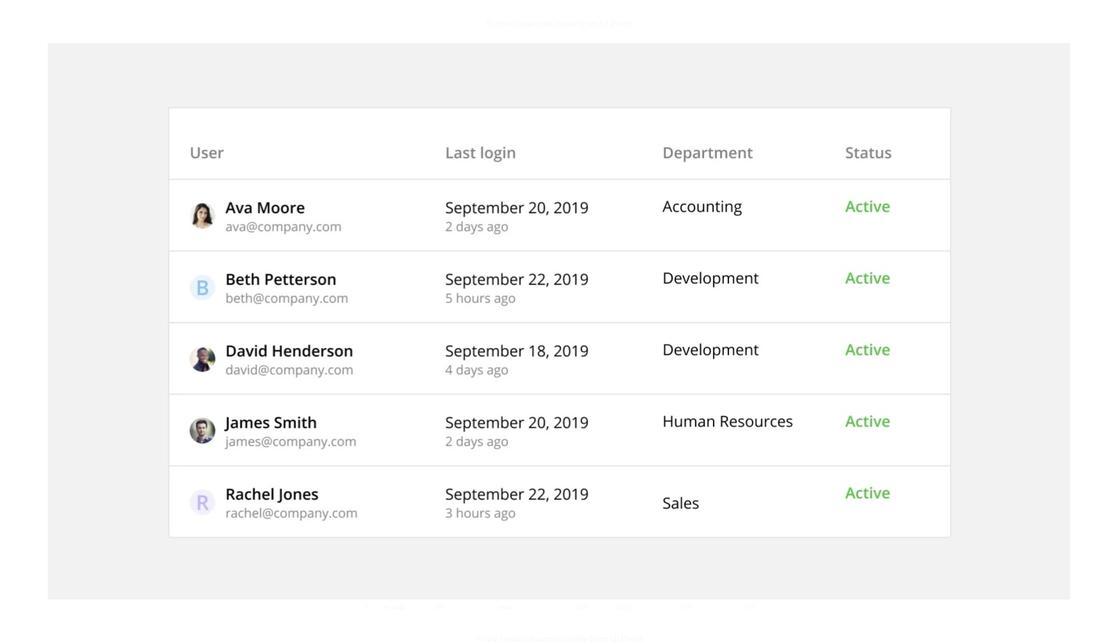 Task type: describe. For each thing, give the bounding box(es) containing it.
important
[[342, 252, 399, 268]]

this inside fix the header to the top of the table when a user starts to scroll vertically. this provides context by keeping the column labels in view at all times.
[[434, 335, 459, 351]]

with
[[531, 252, 557, 268]]

user
[[676, 314, 701, 330]]

tables inside anchor contextual information to help users understand what data they're looking at while scrolling down or across a table. this functionally is important when designing tables with large data sets or on smaller screen sizes.
[[495, 252, 528, 268]]

fix the header to the top of the table when a user starts to scroll vertically. this provides context by keeping the column labels in view at all times.
[[342, 314, 768, 371]]

in
[[727, 335, 739, 351]]

0 horizontal spatial or
[[522, 231, 534, 247]]

scrolling
[[435, 231, 485, 247]]

top
[[545, 314, 563, 330]]

what
[[665, 211, 692, 227]]

view
[[742, 335, 768, 351]]

from
[[580, 17, 599, 28]]

times.
[[372, 355, 407, 371]]

anchor contextual information to help users understand what data they're looking at while scrolling down or across a table. this functionally is important when designing tables with large data sets or on smaller screen sizes.
[[342, 211, 761, 288]]

the up context
[[524, 314, 542, 330]]

functionality
[[382, 101, 471, 121]]

to inside anchor contextual information to help users understand what data they're looking at while scrolling down or across a table. this functionally is important when designing tables with large data sets or on smaller screen sizes.
[[522, 211, 533, 227]]

at inside fix the header to the top of the table when a user starts to scroll vertically. this provides context by keeping the column labels in view at all times.
[[342, 355, 352, 371]]

scroll
[[342, 335, 373, 351]]

the right of
[[581, 314, 599, 330]]

information inside data tables should enable users to scan, understand, analyze, compare, and act upon the information within them.
[[415, 151, 484, 167]]

should
[[407, 130, 446, 146]]

anchor
[[342, 211, 384, 227]]

context
[[514, 335, 556, 351]]

context
[[407, 185, 453, 201]]

compare,
[[691, 130, 744, 146]]

subtext example (table from ui prep)
[[486, 17, 633, 28]]

scan,
[[537, 130, 567, 146]]

table.
[[586, 231, 617, 247]]

table
[[342, 101, 379, 121]]

0 vertical spatial data
[[695, 211, 720, 227]]

to right the header
[[509, 314, 521, 330]]

1.
[[342, 185, 350, 201]]

1 vertical spatial data
[[591, 252, 615, 268]]

down
[[487, 231, 519, 247]]

functionally
[[648, 231, 716, 247]]

designing
[[436, 252, 492, 268]]

column
[[645, 335, 688, 351]]

by
[[559, 335, 573, 351]]

understand
[[597, 211, 662, 227]]

screen
[[721, 252, 759, 268]]

starts
[[704, 314, 736, 330]]

when inside anchor contextual information to help users understand what data they're looking at while scrolling down or across a table. this functionally is important when designing tables with large data sets or on smaller screen sizes.
[[402, 252, 434, 268]]

header:
[[376, 314, 422, 330]]

tables inside data tables should enable users to scan, understand, analyze, compare, and act upon the information within them.
[[371, 130, 404, 146]]

on
[[658, 252, 673, 268]]

at inside anchor contextual information to help users understand what data they're looking at while scrolling down or across a table. this functionally is important when designing tables with large data sets or on smaller screen sizes.
[[387, 231, 398, 247]]



Task type: vqa. For each thing, say whether or not it's contained in the screenshot.
the top Read
no



Task type: locate. For each thing, give the bounding box(es) containing it.
information up down
[[450, 211, 519, 227]]

1 vertical spatial a
[[667, 314, 674, 330]]

when up column
[[633, 314, 664, 330]]

fix
[[425, 314, 443, 330]]

1 vertical spatial information
[[450, 211, 519, 227]]

1 horizontal spatial tables
[[495, 252, 528, 268]]

table
[[602, 314, 630, 330]]

0 vertical spatial when
[[402, 252, 434, 268]]

prep)
[[611, 17, 633, 28]]

data up is
[[695, 211, 720, 227]]

a left 'user'
[[667, 314, 674, 330]]

0 vertical spatial this
[[620, 231, 645, 247]]

data down the table. at the right of the page
[[591, 252, 615, 268]]

(table
[[555, 17, 578, 28]]

to
[[523, 130, 534, 146], [522, 211, 533, 227], [509, 314, 521, 330], [738, 314, 750, 330]]

large
[[560, 252, 588, 268]]

looking
[[342, 231, 384, 247]]

sets
[[618, 252, 640, 268]]

within
[[487, 151, 524, 167]]

information inside anchor contextual information to help users understand what data they're looking at while scrolling down or across a table. this functionally is important when designing tables with large data sets or on smaller screen sizes.
[[450, 211, 519, 227]]

1 horizontal spatial users
[[564, 211, 594, 227]]

this down the understand
[[620, 231, 645, 247]]

understand,
[[570, 130, 638, 146]]

tables up "upon"
[[371, 130, 404, 146]]

users
[[490, 130, 520, 146], [564, 211, 594, 227]]

analyze,
[[641, 130, 688, 146]]

tables down down
[[495, 252, 528, 268]]

act
[[342, 151, 359, 167]]

1 horizontal spatial a
[[667, 314, 674, 330]]

or right down
[[522, 231, 534, 247]]

1. maintain context when scrolling
[[342, 185, 545, 201]]

upon
[[362, 151, 391, 167]]

users up 'within'
[[490, 130, 520, 146]]

data tables should enable users to scan, understand, analyze, compare, and act upon the information within them.
[[342, 130, 769, 167]]

1 horizontal spatial when
[[633, 314, 664, 330]]

a up large
[[576, 231, 583, 247]]

the
[[394, 151, 412, 167], [446, 314, 464, 330], [524, 314, 542, 330], [581, 314, 599, 330], [624, 335, 642, 351]]

and
[[747, 130, 769, 146]]

or left on
[[642, 252, 655, 268]]

the right fix
[[446, 314, 464, 330]]

0 horizontal spatial users
[[490, 130, 520, 146]]

0 vertical spatial or
[[522, 231, 534, 247]]

when
[[456, 185, 490, 201]]

maintain
[[353, 185, 405, 201]]

0 horizontal spatial when
[[402, 252, 434, 268]]

0 vertical spatial at
[[387, 231, 398, 247]]

ui
[[600, 17, 609, 28]]

1 horizontal spatial data
[[695, 211, 720, 227]]

0 vertical spatial information
[[415, 151, 484, 167]]

provides
[[462, 335, 511, 351]]

when inside fix the header to the top of the table when a user starts to scroll vertically. this provides context by keeping the column labels in view at all times.
[[633, 314, 664, 330]]

data
[[695, 211, 720, 227], [591, 252, 615, 268]]

0 horizontal spatial data
[[591, 252, 615, 268]]

is
[[719, 231, 729, 247]]

the down table
[[624, 335, 642, 351]]

1 horizontal spatial or
[[642, 252, 655, 268]]

labels
[[691, 335, 724, 351]]

to left scan,
[[523, 130, 534, 146]]

1 vertical spatial tables
[[495, 252, 528, 268]]

0 horizontal spatial this
[[434, 335, 459, 351]]

scrolling
[[493, 185, 545, 201]]

this inside anchor contextual information to help users understand what data they're looking at while scrolling down or across a table. this functionally is important when designing tables with large data sets or on smaller screen sizes.
[[620, 231, 645, 247]]

enable
[[449, 130, 487, 146]]

smaller
[[675, 252, 718, 268]]

users inside data tables should enable users to scan, understand, analyze, compare, and act upon the information within them.
[[490, 130, 520, 146]]

1 vertical spatial this
[[434, 335, 459, 351]]

information down enable
[[415, 151, 484, 167]]

a
[[576, 231, 583, 247], [667, 314, 674, 330]]

them.
[[527, 151, 560, 167]]

vertically.
[[376, 335, 432, 351]]

data
[[342, 130, 368, 146]]

fixed
[[342, 314, 373, 330]]

when
[[402, 252, 434, 268], [633, 314, 664, 330]]

1 vertical spatial when
[[633, 314, 664, 330]]

0 vertical spatial tables
[[371, 130, 404, 146]]

information
[[415, 151, 484, 167], [450, 211, 519, 227]]

users right help on the top of the page
[[564, 211, 594, 227]]

they're
[[723, 211, 761, 227]]

at left all
[[342, 355, 352, 371]]

fixed header:
[[342, 314, 422, 330]]

this down fix
[[434, 335, 459, 351]]

keeping
[[576, 335, 621, 351]]

to inside data tables should enable users to scan, understand, analyze, compare, and act upon the information within them.
[[523, 130, 534, 146]]

0 horizontal spatial at
[[342, 355, 352, 371]]

0 vertical spatial users
[[490, 130, 520, 146]]

while
[[401, 231, 432, 247]]

example
[[519, 17, 553, 28]]

sizes.
[[342, 272, 372, 288]]

at
[[387, 231, 398, 247], [342, 355, 352, 371]]

the inside data tables should enable users to scan, understand, analyze, compare, and act upon the information within them.
[[394, 151, 412, 167]]

1 vertical spatial users
[[564, 211, 594, 227]]

to up in
[[738, 314, 750, 330]]

to left help on the top of the page
[[522, 211, 533, 227]]

1 horizontal spatial at
[[387, 231, 398, 247]]

table functionality
[[342, 101, 471, 121]]

1 vertical spatial at
[[342, 355, 352, 371]]

all
[[355, 355, 369, 371]]

0 vertical spatial a
[[576, 231, 583, 247]]

or
[[522, 231, 534, 247], [642, 252, 655, 268]]

tables
[[371, 130, 404, 146], [495, 252, 528, 268]]

1 horizontal spatial this
[[620, 231, 645, 247]]

users inside anchor contextual information to help users understand what data they're looking at while scrolling down or across a table. this functionally is important when designing tables with large data sets or on smaller screen sizes.
[[564, 211, 594, 227]]

across
[[537, 231, 573, 247]]

0 horizontal spatial a
[[576, 231, 583, 247]]

when down "while"
[[402, 252, 434, 268]]

subtext
[[486, 17, 517, 28]]

of
[[566, 314, 578, 330]]

at left "while"
[[387, 231, 398, 247]]

0 horizontal spatial tables
[[371, 130, 404, 146]]

contextual
[[387, 211, 447, 227]]

a inside anchor contextual information to help users understand what data they're looking at while scrolling down or across a table. this functionally is important when designing tables with large data sets or on smaller screen sizes.
[[576, 231, 583, 247]]

header
[[467, 314, 507, 330]]

a inside fix the header to the top of the table when a user starts to scroll vertically. this provides context by keeping the column labels in view at all times.
[[667, 314, 674, 330]]

help
[[536, 211, 561, 227]]

1 vertical spatial or
[[642, 252, 655, 268]]

this
[[620, 231, 645, 247], [434, 335, 459, 351]]

dialog
[[0, 0, 1119, 643]]

the right "upon"
[[394, 151, 412, 167]]



